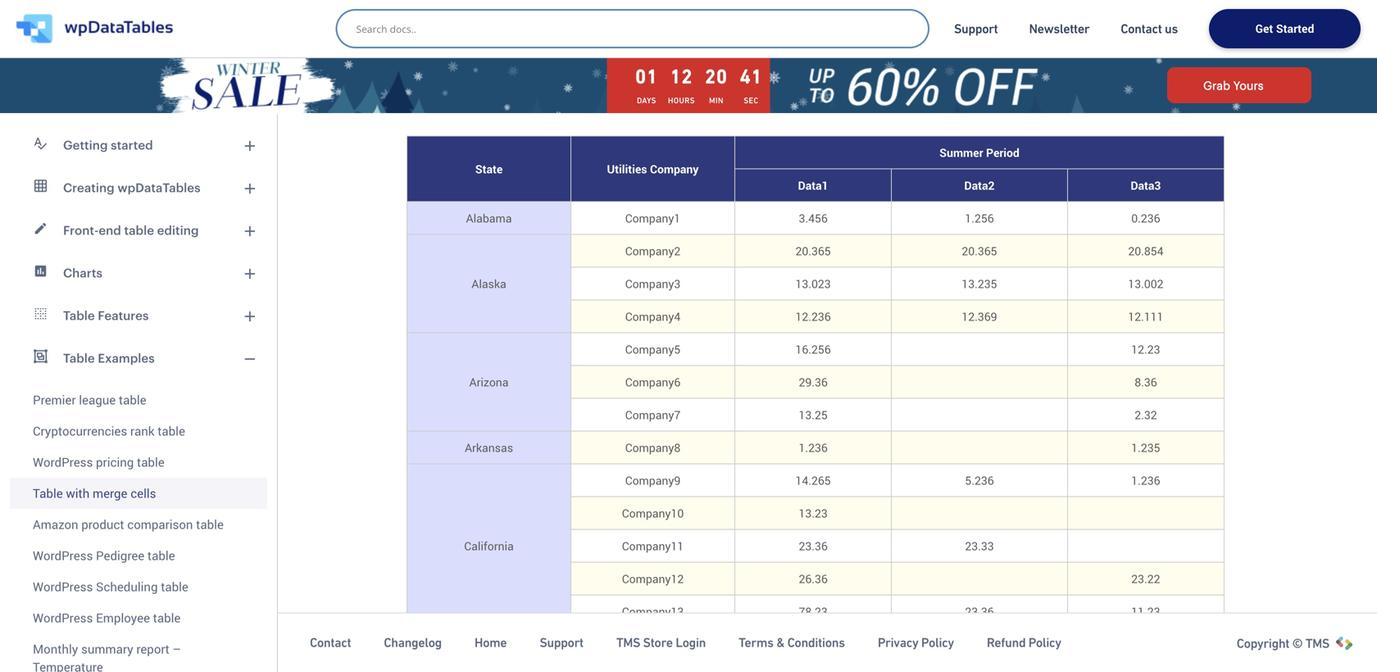 Task type: describe. For each thing, give the bounding box(es) containing it.
example 1 link
[[651, 35, 739, 76]]

20
[[705, 65, 728, 88]]

12.236
[[796, 309, 831, 324]]

1.235
[[1131, 440, 1160, 455]]

1 20.365 from the left
[[796, 243, 831, 259]]

example 4
[[934, 48, 988, 63]]

16.256
[[796, 341, 831, 357]]

started
[[111, 138, 153, 152]]

contact for contact
[[310, 635, 351, 650]]

comparison
[[127, 516, 193, 533]]

company10
[[622, 505, 684, 521]]

front-end table editing
[[63, 223, 199, 237]]

pricing
[[96, 454, 134, 471]]

alabama
[[466, 210, 512, 226]]

156.236
[[959, 637, 1000, 652]]

company3
[[625, 276, 681, 291]]

getting
[[63, 138, 108, 152]]

company9
[[625, 473, 681, 488]]

contact us link
[[1121, 20, 1178, 37]]

data3
[[1131, 177, 1161, 193]]

company2
[[625, 243, 681, 259]]

0 vertical spatial support link
[[954, 20, 998, 37]]

company5
[[625, 341, 681, 357]]

1
[[715, 48, 721, 63]]

wordpress for wordpress employee table
[[33, 609, 93, 626]]

employee
[[96, 609, 150, 626]]

policy for privacy policy
[[921, 635, 954, 650]]

wordpress pricing table
[[33, 454, 164, 471]]

example for example 4
[[934, 48, 979, 63]]

data2
[[964, 177, 995, 193]]

table for rank
[[158, 423, 185, 439]]

home link
[[475, 635, 507, 651]]

table for pedigree
[[147, 547, 175, 564]]

–
[[173, 641, 181, 657]]

table for pricing
[[137, 454, 164, 471]]

table features
[[63, 308, 149, 323]]

changelog
[[384, 635, 442, 650]]

arizona
[[469, 374, 509, 390]]

13.23
[[799, 505, 828, 521]]

started
[[1276, 21, 1314, 36]]

12.23
[[1131, 341, 1160, 357]]

privacy policy link
[[878, 635, 954, 651]]

Search input search field
[[356, 17, 917, 40]]

copyright
[[1237, 636, 1290, 651]]

13.25
[[799, 407, 828, 423]]

policy for refund policy
[[1029, 635, 1061, 650]]

total:
[[697, 637, 726, 652]]

grab
[[1203, 79, 1230, 92]]

terms & conditions
[[739, 635, 845, 650]]

12.369
[[962, 309, 997, 324]]

example for example 1
[[668, 48, 712, 63]]

company7
[[625, 407, 681, 423]]

terms
[[739, 635, 774, 650]]

alaska
[[472, 276, 506, 291]]

2.32
[[1135, 407, 1157, 423]]

12.111
[[1128, 309, 1164, 324]]

cryptocurrencies rank table
[[33, 423, 185, 439]]

utilities
[[607, 161, 647, 177]]

wordpress scheduling table
[[33, 578, 188, 595]]

getting started link
[[10, 124, 267, 166]]

01
[[635, 65, 658, 88]]

amazon product comparison table link
[[10, 509, 267, 540]]

premier
[[33, 391, 76, 408]]

support for the topmost support link
[[954, 21, 998, 36]]

8.36
[[1135, 374, 1157, 390]]

13.235
[[962, 276, 997, 291]]

conditions
[[787, 635, 845, 650]]

26.36
[[799, 571, 828, 587]]

example 2
[[757, 48, 810, 63]]

12
[[670, 65, 693, 88]]

rank
[[130, 423, 155, 439]]

1 vertical spatial support link
[[540, 635, 583, 651]]

examples
[[98, 351, 155, 365]]

1.256
[[965, 210, 994, 226]]

table for table with merge cells
[[33, 485, 63, 502]]

0.236
[[1131, 210, 1160, 226]]

newsletter
[[1029, 21, 1090, 36]]

arkansas
[[465, 440, 513, 455]]

0 horizontal spatial tms
[[616, 635, 640, 650]]

refund policy link
[[987, 635, 1061, 651]]

example 3
[[846, 48, 899, 63]]

wpdatatables - tables and charts manager wordpress plugin image
[[16, 14, 173, 43]]

league
[[79, 391, 116, 408]]

23.22
[[1131, 571, 1160, 587]]

wordpress pedigree table
[[33, 547, 175, 564]]

41
[[740, 65, 763, 88]]

4
[[982, 48, 988, 63]]

charts
[[63, 266, 102, 280]]



Task type: vqa. For each thing, say whether or not it's contained in the screenshot.
Example 3
yes



Task type: locate. For each thing, give the bounding box(es) containing it.
support
[[954, 21, 998, 36], [540, 635, 583, 650]]

table inside table features "link"
[[63, 308, 95, 323]]

table right "comparison"
[[196, 516, 224, 533]]

wordpress down wordpress pedigree table
[[33, 578, 93, 595]]

table for league
[[119, 391, 146, 408]]

1 horizontal spatial support link
[[954, 20, 998, 37]]

2 policy from the left
[[1029, 635, 1061, 650]]

0 vertical spatial table
[[63, 308, 95, 323]]

wordpress for wordpress scheduling table
[[33, 578, 93, 595]]

3
[[893, 48, 899, 63]]

0 vertical spatial 1.236
[[799, 440, 828, 455]]

1.236 down 13.25
[[799, 440, 828, 455]]

1 horizontal spatial 20.365
[[962, 243, 997, 259]]

table for scheduling
[[161, 578, 188, 595]]

20.365 down '3.456'
[[796, 243, 831, 259]]

wordpress employee table link
[[10, 603, 267, 634]]

creating wpdatatables link
[[10, 166, 267, 209]]

table inside table examples 'link'
[[63, 351, 95, 365]]

example up 12
[[668, 48, 712, 63]]

table down "comparison"
[[147, 547, 175, 564]]

table for employee
[[153, 609, 181, 626]]

table inside table with merge cells link
[[33, 485, 63, 502]]

contact link
[[310, 635, 351, 651]]

wordpress pricing table link
[[10, 447, 267, 478]]

summer
[[940, 145, 983, 160]]

merge
[[93, 485, 127, 502]]

policy right refund
[[1029, 635, 1061, 650]]

table up premier league table
[[63, 351, 95, 365]]

home
[[475, 635, 507, 650]]

table up – at the bottom left of page
[[153, 609, 181, 626]]

scheduling
[[96, 578, 158, 595]]

getting started
[[63, 138, 153, 152]]

company
[[650, 161, 699, 177]]

table down the charts
[[63, 308, 95, 323]]

wordpress down amazon
[[33, 547, 93, 564]]

5.236
[[965, 473, 994, 488]]

amazon product comparison table
[[33, 516, 224, 533]]

support link
[[954, 20, 998, 37], [540, 635, 583, 651]]

78.23
[[799, 604, 828, 619]]

us
[[1165, 21, 1178, 36]]

terms & conditions link
[[739, 635, 845, 651]]

table right end
[[124, 223, 154, 237]]

table left with
[[33, 485, 63, 502]]

table right rank
[[158, 423, 185, 439]]

table for table examples
[[63, 351, 95, 365]]

charts link
[[10, 252, 267, 294]]

1 horizontal spatial policy
[[1029, 635, 1061, 650]]

wordpress for wordpress pedigree table
[[33, 547, 93, 564]]

monthly summary report – temperature link
[[10, 634, 267, 672]]

support for bottommost support link
[[540, 635, 583, 650]]

example 1
[[668, 48, 721, 63]]

1.236 down 1.235
[[1131, 473, 1160, 488]]

policy right privacy
[[921, 635, 954, 650]]

company4
[[625, 309, 681, 324]]

login
[[676, 635, 706, 650]]

features
[[98, 308, 149, 323]]

example for example 3
[[846, 48, 890, 63]]

table
[[124, 223, 154, 237], [119, 391, 146, 408], [158, 423, 185, 439], [137, 454, 164, 471], [196, 516, 224, 533], [147, 547, 175, 564], [161, 578, 188, 595], [153, 609, 181, 626]]

wordpress pedigree table link
[[10, 540, 267, 571]]

356.23
[[796, 637, 831, 652]]

table for table features
[[63, 308, 95, 323]]

privacy policy
[[878, 635, 954, 650]]

monthly summary report – temperature
[[33, 641, 181, 672]]

wordpress up with
[[33, 454, 93, 471]]

contact us
[[1121, 21, 1178, 36]]

cryptocurrencies
[[33, 423, 127, 439]]

1 vertical spatial contact
[[310, 635, 351, 650]]

example left 2
[[757, 48, 801, 63]]

1 vertical spatial table
[[63, 351, 95, 365]]

1 wordpress from the top
[[33, 454, 93, 471]]

refund
[[987, 635, 1026, 650]]

1 example from the left
[[668, 48, 712, 63]]

table with merge cells
[[33, 485, 156, 502]]

report
[[136, 641, 170, 657]]

tms store login
[[616, 635, 706, 650]]

1 horizontal spatial 23.36
[[965, 604, 994, 619]]

23.36 down 13.23
[[799, 538, 828, 554]]

1 horizontal spatial tms
[[1306, 636, 1330, 651]]

days
[[637, 96, 656, 105]]

0 vertical spatial contact
[[1121, 21, 1162, 36]]

2
[[804, 48, 810, 63]]

amazon
[[33, 516, 78, 533]]

2 example from the left
[[757, 48, 801, 63]]

table with merge cells link
[[10, 478, 267, 509]]

premier league table
[[33, 391, 146, 408]]

1 vertical spatial 23.36
[[965, 604, 994, 619]]

0 horizontal spatial 23.36
[[799, 538, 828, 554]]

example left 3
[[846, 48, 890, 63]]

0 horizontal spatial contact
[[310, 635, 351, 650]]

0 horizontal spatial support link
[[540, 635, 583, 651]]

wordpress up monthly
[[33, 609, 93, 626]]

23.36
[[799, 538, 828, 554], [965, 604, 994, 619]]

company11
[[622, 538, 684, 554]]

wordpress employee table
[[33, 609, 181, 626]]

company12
[[622, 571, 684, 587]]

example left 4
[[934, 48, 979, 63]]

support right home
[[540, 635, 583, 650]]

example 3 link
[[828, 35, 916, 76]]

0 horizontal spatial 20.365
[[796, 243, 831, 259]]

2 vertical spatial table
[[33, 485, 63, 502]]

2 20.365 from the left
[[962, 243, 997, 259]]

example for example 2
[[757, 48, 801, 63]]

4 example from the left
[[934, 48, 979, 63]]

20.854
[[1128, 243, 1164, 259]]

3.456
[[799, 210, 828, 226]]

newsletter link
[[1029, 20, 1090, 37]]

0 horizontal spatial 1.236
[[799, 440, 828, 455]]

support link right home
[[540, 635, 583, 651]]

2 wordpress from the top
[[33, 547, 93, 564]]

1 horizontal spatial support
[[954, 21, 998, 36]]

tms left store
[[616, 635, 640, 650]]

29.36
[[799, 374, 828, 390]]

table down wordpress pedigree table link
[[161, 578, 188, 595]]

contact for contact us
[[1121, 21, 1162, 36]]

table up cells
[[137, 454, 164, 471]]

creating
[[63, 180, 115, 195]]

1 horizontal spatial contact
[[1121, 21, 1162, 36]]

cryptocurrencies rank table link
[[10, 416, 267, 447]]

table
[[63, 308, 95, 323], [63, 351, 95, 365], [33, 485, 63, 502]]

copyright © tms
[[1237, 636, 1330, 651]]

13.002
[[1128, 276, 1164, 291]]

front-
[[63, 223, 99, 237]]

1 policy from the left
[[921, 635, 954, 650]]

23.33
[[965, 538, 994, 554]]

20.365 down 1.256
[[962, 243, 997, 259]]

4 wordpress from the top
[[33, 609, 93, 626]]

get
[[1256, 21, 1273, 36]]

support link up 4
[[954, 20, 998, 37]]

1 vertical spatial 1.236
[[1131, 473, 1160, 488]]

3 wordpress from the top
[[33, 578, 93, 595]]

0 vertical spatial 23.36
[[799, 538, 828, 554]]

0 horizontal spatial policy
[[921, 635, 954, 650]]

13.023
[[796, 276, 831, 291]]

table for end
[[124, 223, 154, 237]]

get started
[[1256, 21, 1314, 36]]

monthly
[[33, 641, 78, 657]]

sec
[[744, 96, 759, 105]]

with
[[66, 485, 90, 502]]

1 horizontal spatial 1.236
[[1131, 473, 1160, 488]]

0 horizontal spatial support
[[540, 635, 583, 650]]

wordpress for wordpress pricing table
[[33, 454, 93, 471]]

tms right '©'
[[1306, 636, 1330, 651]]

23.36 up 156.236
[[965, 604, 994, 619]]

3 example from the left
[[846, 48, 890, 63]]

0 vertical spatial support
[[954, 21, 998, 36]]

table up cryptocurrencies rank table link
[[119, 391, 146, 408]]

company8
[[625, 440, 681, 455]]

Search form search field
[[356, 17, 917, 40]]

company6
[[625, 374, 681, 390]]

support up 4
[[954, 21, 998, 36]]

table features link
[[10, 294, 267, 337]]

get started link
[[1209, 9, 1361, 48]]

1 vertical spatial support
[[540, 635, 583, 650]]



